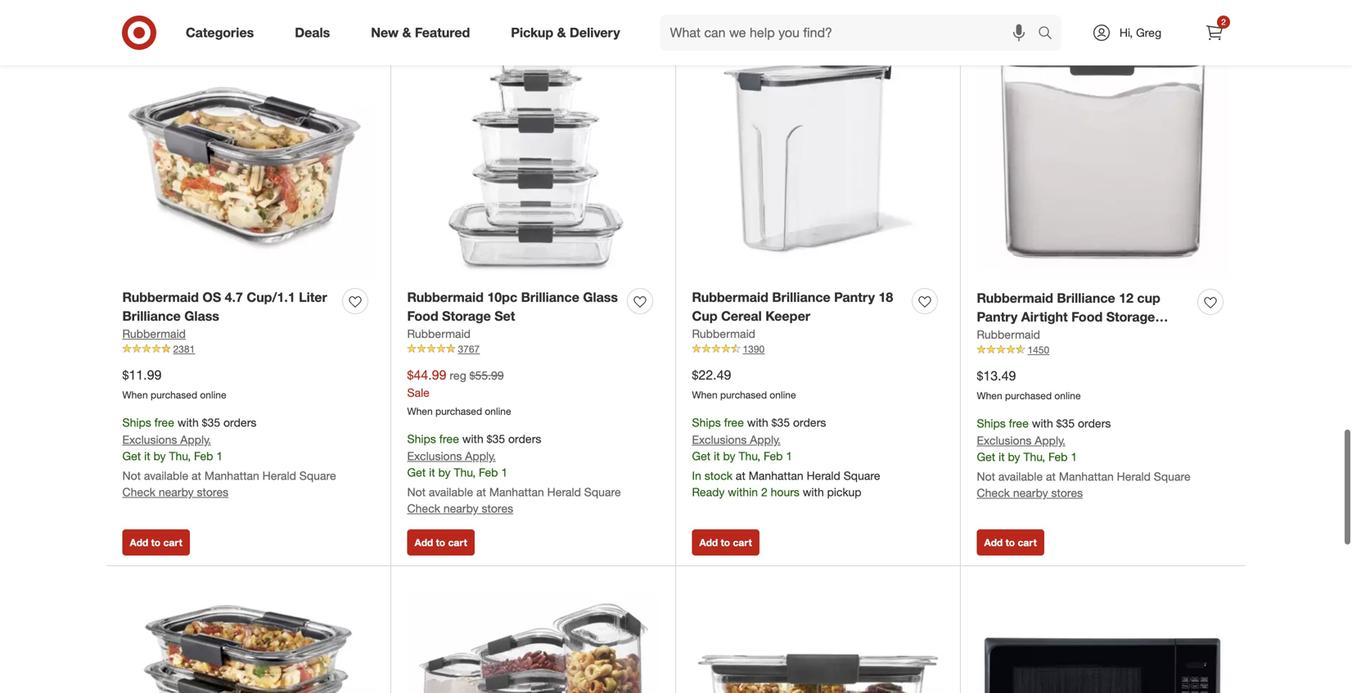 Task type: vqa. For each thing, say whether or not it's contained in the screenshot.
the 1
yes



Task type: describe. For each thing, give the bounding box(es) containing it.
add to cart for rubbermaid brilliance 12 cup pantry airtight food storage container
[[985, 537, 1037, 549]]

add to cart for rubbermaid os 4.7 cup/1.1 liter brilliance glass
[[130, 537, 183, 549]]

& for pickup
[[557, 25, 566, 41]]

orders for $11.99
[[224, 416, 257, 430]]

1390
[[743, 343, 765, 355]]

rubbermaid 10pc brilliance glass food storage set
[[407, 290, 618, 324]]

& for new
[[402, 25, 411, 41]]

nearby for $11.99
[[159, 485, 194, 500]]

feb for $13.49
[[1049, 450, 1068, 464]]

rubbermaid for rubbermaid link related to storage
[[407, 327, 471, 341]]

herald for $11.99
[[263, 469, 296, 483]]

within
[[728, 485, 758, 500]]

when for $13.49
[[977, 390, 1003, 402]]

by for $11.99
[[154, 449, 166, 464]]

thu, down "$44.99 reg $55.99 sale when purchased online"
[[454, 466, 476, 480]]

available for $13.49
[[999, 470, 1043, 484]]

rubbermaid brilliance 12 cup pantry airtight food storage container
[[977, 290, 1161, 344]]

exclusions for $22.49
[[692, 433, 747, 447]]

free for $13.49
[[1009, 417, 1029, 431]]

check for $13.49
[[977, 486, 1010, 500]]

add for rubbermaid 10pc brilliance glass food storage set
[[415, 537, 433, 549]]

it for $22.49
[[714, 449, 720, 464]]

$44.99
[[407, 367, 447, 383]]

new & featured
[[371, 25, 470, 41]]

pickup & delivery link
[[497, 15, 641, 51]]

2381 link
[[122, 342, 375, 357]]

manhattan for $13.49
[[1060, 470, 1114, 484]]

$22.49
[[692, 367, 732, 383]]

rubbermaid for rubbermaid brilliance pantry 18 cup cereal keeper
[[692, 290, 769, 306]]

categories link
[[172, 15, 275, 51]]

exclusions apply. button for $13.49
[[977, 433, 1066, 449]]

rubbermaid for rubbermaid brilliance 12 cup pantry airtight food storage container
[[977, 290, 1054, 306]]

$55.99
[[470, 369, 504, 383]]

rubbermaid os 4.7 cup/1.1 liter brilliance glass link
[[122, 288, 336, 326]]

1450
[[1028, 344, 1050, 356]]

keeper
[[766, 308, 811, 324]]

cereal
[[722, 308, 762, 324]]

by for $22.49
[[724, 449, 736, 464]]

food inside rubbermaid brilliance 12 cup pantry airtight food storage container
[[1072, 309, 1103, 325]]

rubbermaid for cereal rubbermaid link
[[692, 327, 756, 341]]

categories
[[186, 25, 254, 41]]

hours
[[771, 485, 800, 500]]

online for $11.99
[[200, 389, 226, 401]]

2 inside ships free with $35 orders exclusions apply. get it by thu, feb 1 in stock at  manhattan herald square ready within 2 hours with pickup
[[762, 485, 768, 500]]

apply. for $13.49
[[1035, 434, 1066, 448]]

it for $13.49
[[999, 450, 1005, 464]]

storage inside rubbermaid 10pc brilliance glass food storage set
[[442, 308, 491, 324]]

rubbermaid brilliance pantry 18 cup cereal keeper
[[692, 290, 894, 324]]

manhattan for $11.99
[[205, 469, 259, 483]]

ships for $13.49
[[977, 417, 1006, 431]]

to for rubbermaid 10pc brilliance glass food storage set
[[436, 537, 446, 549]]

rubbermaid brilliance 12 cup pantry airtight food storage container link
[[977, 289, 1192, 344]]

rubbermaid 10pc brilliance glass food storage set link
[[407, 288, 621, 326]]

2381
[[173, 343, 195, 355]]

1 for $13.49
[[1071, 450, 1078, 464]]

$44.99 reg $55.99 sale when purchased online
[[407, 367, 511, 418]]

1390 link
[[692, 342, 945, 357]]

sale
[[407, 386, 430, 400]]

not for $13.49
[[977, 470, 996, 484]]

$11.99
[[122, 367, 162, 383]]

exclusions for $13.49
[[977, 434, 1032, 448]]

free for $11.99
[[154, 416, 174, 430]]

check nearby stores button for $11.99
[[122, 484, 229, 501]]

manhattan for $22.49
[[749, 469, 804, 483]]

online for $22.49
[[770, 389, 796, 401]]

pickup
[[828, 485, 862, 500]]

with for $11.99
[[178, 416, 199, 430]]

storage inside rubbermaid brilliance 12 cup pantry airtight food storage container
[[1107, 309, 1156, 325]]

it for $11.99
[[144, 449, 150, 464]]

$35 down "$44.99 reg $55.99 sale when purchased online"
[[487, 432, 505, 446]]

apply. for $11.99
[[180, 433, 211, 447]]

square for $13.49
[[1154, 470, 1191, 484]]

food inside rubbermaid 10pc brilliance glass food storage set
[[407, 308, 439, 324]]

available for $11.99
[[144, 469, 188, 483]]

1 horizontal spatial stores
[[482, 502, 514, 516]]

deals link
[[281, 15, 351, 51]]

it down sale
[[429, 466, 435, 480]]

get for $11.99
[[122, 449, 141, 464]]

add to cart button for rubbermaid brilliance 12 cup pantry airtight food storage container
[[977, 530, 1045, 556]]

square for $11.99
[[300, 469, 336, 483]]

pickup & delivery
[[511, 25, 620, 41]]

free for $22.49
[[724, 416, 744, 430]]

rubbermaid link for airtight
[[977, 327, 1041, 343]]

check nearby stores button for $13.49
[[977, 485, 1084, 502]]

12
[[1120, 290, 1134, 306]]

os
[[203, 290, 221, 306]]

online inside "$44.99 reg $55.99 sale when purchased online"
[[485, 405, 511, 418]]

rubbermaid brilliance pantry 18 cup cereal keeper link
[[692, 288, 906, 326]]

1 horizontal spatial not
[[407, 485, 426, 500]]

1450 link
[[977, 343, 1230, 357]]

cart for $13.49
[[1018, 537, 1037, 549]]

What can we help you find? suggestions appear below search field
[[661, 15, 1042, 51]]

glass inside rubbermaid os 4.7 cup/1.1 liter brilliance glass
[[184, 308, 219, 324]]

add for rubbermaid brilliance pantry 18 cup cereal keeper
[[700, 537, 718, 549]]

10pc
[[488, 290, 518, 306]]

1 horizontal spatial available
[[429, 485, 473, 500]]

purchased inside "$44.99 reg $55.99 sale when purchased online"
[[436, 405, 482, 418]]

airtight
[[1022, 309, 1068, 325]]

add to cart for rubbermaid brilliance pantry 18 cup cereal keeper
[[700, 537, 752, 549]]

delivery
[[570, 25, 620, 41]]

set
[[495, 308, 515, 324]]

2 link
[[1197, 15, 1233, 51]]

add for rubbermaid brilliance 12 cup pantry airtight food storage container
[[985, 537, 1003, 549]]

feb for $22.49
[[764, 449, 783, 464]]

square for $22.49
[[844, 469, 881, 483]]

get for $13.49
[[977, 450, 996, 464]]

brilliance inside rubbermaid os 4.7 cup/1.1 liter brilliance glass
[[122, 308, 181, 324]]

deals
[[295, 25, 330, 41]]

stores for $13.49
[[1052, 486, 1084, 500]]

at for $22.49
[[736, 469, 746, 483]]

herald for $22.49
[[807, 469, 841, 483]]

brilliance inside rubbermaid 10pc brilliance glass food storage set
[[521, 290, 580, 306]]

$11.99 when purchased online
[[122, 367, 226, 401]]

rubbermaid for rubbermaid 10pc brilliance glass food storage set
[[407, 290, 484, 306]]

exclusions apply. button for $22.49
[[692, 432, 781, 448]]



Task type: locate. For each thing, give the bounding box(es) containing it.
1 for $22.49
[[786, 449, 793, 464]]

$22.49 when purchased online
[[692, 367, 796, 401]]

search button
[[1031, 15, 1070, 54]]

stores
[[197, 485, 229, 500], [1052, 486, 1084, 500], [482, 502, 514, 516]]

at for $13.49
[[1047, 470, 1056, 484]]

rubbermaid os 4.7 cup/1.1 liter brilliance glass image
[[122, 27, 375, 279], [122, 27, 375, 279]]

rubbermaid for brilliance's rubbermaid link
[[122, 327, 186, 341]]

thu, for $11.99
[[169, 449, 191, 464]]

4 add to cart from the left
[[985, 537, 1037, 549]]

rubbermaid inside rubbermaid brilliance 12 cup pantry airtight food storage container
[[977, 290, 1054, 306]]

1 cart from the left
[[163, 537, 183, 549]]

3 cart from the left
[[733, 537, 752, 549]]

at for $11.99
[[192, 469, 201, 483]]

storage up 3767
[[442, 308, 491, 324]]

brilliance inside rubbermaid brilliance 12 cup pantry airtight food storage container
[[1058, 290, 1116, 306]]

2 cart from the left
[[448, 537, 467, 549]]

$35 inside ships free with $35 orders exclusions apply. get it by thu, feb 1 in stock at  manhattan herald square ready within 2 hours with pickup
[[772, 416, 790, 430]]

rubbermaid link
[[122, 326, 186, 342], [407, 326, 471, 342], [692, 326, 756, 342], [977, 327, 1041, 343]]

1 horizontal spatial &
[[557, 25, 566, 41]]

purchased down $11.99
[[151, 389, 197, 401]]

add to cart button for rubbermaid brilliance pantry 18 cup cereal keeper
[[692, 530, 760, 556]]

2 horizontal spatial not
[[977, 470, 996, 484]]

it down $11.99 when purchased online
[[144, 449, 150, 464]]

thu, for $22.49
[[739, 449, 761, 464]]

2 add to cart button from the left
[[407, 530, 475, 556]]

2 horizontal spatial stores
[[1052, 486, 1084, 500]]

ships inside ships free with $35 orders exclusions apply. get it by thu, feb 1 in stock at  manhattan herald square ready within 2 hours with pickup
[[692, 416, 721, 430]]

feb inside ships free with $35 orders exclusions apply. get it by thu, feb 1 in stock at  manhattan herald square ready within 2 hours with pickup
[[764, 449, 783, 464]]

$35 for $11.99
[[202, 416, 220, 430]]

feb for $11.99
[[194, 449, 213, 464]]

exclusions apply. button for $11.99
[[122, 432, 211, 448]]

thu, inside ships free with $35 orders exclusions apply. get it by thu, feb 1 in stock at  manhattan herald square ready within 2 hours with pickup
[[739, 449, 761, 464]]

2 left the hours
[[762, 485, 768, 500]]

rubbermaid os 4.7 cup/1.1 liter brilliance glass
[[122, 290, 327, 324]]

4 cart from the left
[[1018, 537, 1037, 549]]

1 to from the left
[[151, 537, 161, 549]]

ships free with $35 orders exclusions apply. get it by thu, feb 1 in stock at  manhattan herald square ready within 2 hours with pickup
[[692, 416, 881, 500]]

food up the 1450 link
[[1072, 309, 1103, 325]]

orders down "$44.99 reg $55.99 sale when purchased online"
[[509, 432, 542, 446]]

stores for $11.99
[[197, 485, 229, 500]]

0 vertical spatial pantry
[[835, 290, 875, 306]]

thu, down $11.99 when purchased online
[[169, 449, 191, 464]]

1 inside ships free with $35 orders exclusions apply. get it by thu, feb 1 in stock at  manhattan herald square ready within 2 hours with pickup
[[786, 449, 793, 464]]

rubbermaid link for cereal
[[692, 326, 756, 342]]

3 add from the left
[[700, 537, 718, 549]]

rubbermaid for rubbermaid os 4.7 cup/1.1 liter brilliance glass
[[122, 290, 199, 306]]

rubbermaid brilliance 12 cup pantry airtight food storage container image
[[977, 27, 1230, 280], [977, 27, 1230, 280]]

with down $13.49 when purchased online
[[1032, 417, 1054, 431]]

hi,
[[1120, 25, 1134, 40]]

add to cart button for rubbermaid os 4.7 cup/1.1 liter brilliance glass
[[122, 530, 190, 556]]

2 horizontal spatial check nearby stores button
[[977, 485, 1084, 502]]

purchased inside $11.99 when purchased online
[[151, 389, 197, 401]]

reg
[[450, 369, 467, 383]]

online for $13.49
[[1055, 390, 1081, 402]]

food up $44.99
[[407, 308, 439, 324]]

apply. down "$44.99 reg $55.99 sale when purchased online"
[[465, 449, 496, 464]]

food
[[407, 308, 439, 324], [1072, 309, 1103, 325]]

ships down $22.49
[[692, 416, 721, 430]]

0 horizontal spatial &
[[402, 25, 411, 41]]

free down "$44.99 reg $55.99 sale when purchased online"
[[439, 432, 459, 446]]

when down $11.99
[[122, 389, 148, 401]]

at inside ships free with $35 orders exclusions apply. get it by thu, feb 1 in stock at  manhattan herald square ready within 2 hours with pickup
[[736, 469, 746, 483]]

pantry inside rubbermaid brilliance pantry 18 cup cereal keeper
[[835, 290, 875, 306]]

cup
[[692, 308, 718, 324]]

18
[[879, 290, 894, 306]]

2 horizontal spatial available
[[999, 470, 1043, 484]]

by inside ships free with $35 orders exclusions apply. get it by thu, feb 1 in stock at  manhattan herald square ready within 2 hours with pickup
[[724, 449, 736, 464]]

2 & from the left
[[557, 25, 566, 41]]

0 vertical spatial 2
[[1222, 17, 1227, 27]]

3767 link
[[407, 342, 660, 357]]

rubbermaid 8pc brilliance pantry food storage container set image
[[407, 583, 660, 694], [407, 583, 660, 694]]

pantry left 18
[[835, 290, 875, 306]]

it inside ships free with $35 orders exclusions apply. get it by thu, feb 1 in stock at  manhattan herald square ready within 2 hours with pickup
[[714, 449, 720, 464]]

0 horizontal spatial storage
[[442, 308, 491, 324]]

brilliance left the 12
[[1058, 290, 1116, 306]]

0 horizontal spatial pantry
[[835, 290, 875, 306]]

online inside $13.49 when purchased online
[[1055, 390, 1081, 402]]

nearby for $13.49
[[1014, 486, 1049, 500]]

free inside ships free with $35 orders exclusions apply. get it by thu, feb 1 in stock at  manhattan herald square ready within 2 hours with pickup
[[724, 416, 744, 430]]

get down $13.49
[[977, 450, 996, 464]]

3767
[[458, 343, 480, 355]]

1 horizontal spatial ships free with $35 orders exclusions apply. get it by thu, feb 1 not available at manhattan herald square check nearby stores
[[407, 432, 621, 516]]

rubbermaid link for storage
[[407, 326, 471, 342]]

with down "$44.99 reg $55.99 sale when purchased online"
[[463, 432, 484, 446]]

to for rubbermaid brilliance pantry 18 cup cereal keeper
[[721, 537, 731, 549]]

glass
[[583, 290, 618, 306], [184, 308, 219, 324]]

add to cart button for rubbermaid 10pc brilliance glass food storage set
[[407, 530, 475, 556]]

apply. down $11.99 when purchased online
[[180, 433, 211, 447]]

1 vertical spatial pantry
[[977, 309, 1018, 325]]

1 horizontal spatial check nearby stores button
[[407, 501, 514, 517]]

$13.49 when purchased online
[[977, 368, 1081, 402]]

ships down sale
[[407, 432, 436, 446]]

2 horizontal spatial nearby
[[1014, 486, 1049, 500]]

cup
[[1138, 290, 1161, 306]]

with right the hours
[[803, 485, 824, 500]]

purchased
[[151, 389, 197, 401], [721, 389, 767, 401], [1006, 390, 1052, 402], [436, 405, 482, 418]]

0 horizontal spatial check nearby stores button
[[122, 484, 229, 501]]

exclusions
[[122, 433, 177, 447], [692, 433, 747, 447], [977, 434, 1032, 448], [407, 449, 462, 464]]

rubbermaid link down cereal
[[692, 326, 756, 342]]

purchased down $22.49
[[721, 389, 767, 401]]

exclusions down sale
[[407, 449, 462, 464]]

add
[[130, 537, 148, 549], [415, 537, 433, 549], [700, 537, 718, 549], [985, 537, 1003, 549]]

rubbermaid brilliance pantry 18 cup cereal keeper image
[[692, 27, 945, 279], [692, 27, 945, 279]]

purchased for $13.49
[[1006, 390, 1052, 402]]

square inside ships free with $35 orders exclusions apply. get it by thu, feb 1 in stock at  manhattan herald square ready within 2 hours with pickup
[[844, 469, 881, 483]]

check nearby stores button
[[122, 484, 229, 501], [977, 485, 1084, 502], [407, 501, 514, 517]]

rubbermaid 6pc set (1) 2 cup, (2) 3.2 cup brilliance glass set image
[[122, 583, 375, 694], [122, 583, 375, 694]]

purchased down reg
[[436, 405, 482, 418]]

when inside "$44.99 reg $55.99 sale when purchased online"
[[407, 405, 433, 418]]

pickup
[[511, 25, 554, 41]]

$35 down $13.49 when purchased online
[[1057, 417, 1075, 431]]

new
[[371, 25, 399, 41]]

apply. down $13.49 when purchased online
[[1035, 434, 1066, 448]]

orders up the hours
[[794, 416, 827, 430]]

when down $13.49
[[977, 390, 1003, 402]]

brilliance right 10pc
[[521, 290, 580, 306]]

1 & from the left
[[402, 25, 411, 41]]

4 add to cart button from the left
[[977, 530, 1045, 556]]

herald
[[263, 469, 296, 483], [807, 469, 841, 483], [1118, 470, 1151, 484], [548, 485, 581, 500]]

ships
[[122, 416, 151, 430], [692, 416, 721, 430], [977, 417, 1006, 431], [407, 432, 436, 446]]

0 horizontal spatial glass
[[184, 308, 219, 324]]

in
[[692, 469, 702, 483]]

when for $11.99
[[122, 389, 148, 401]]

to for rubbermaid brilliance 12 cup pantry airtight food storage container
[[1006, 537, 1016, 549]]

1 horizontal spatial glass
[[583, 290, 618, 306]]

2 horizontal spatial check
[[977, 486, 1010, 500]]

featured
[[415, 25, 470, 41]]

get up in
[[692, 449, 711, 464]]

$13.49
[[977, 368, 1017, 384]]

ships down $11.99
[[122, 416, 151, 430]]

orders
[[224, 416, 257, 430], [794, 416, 827, 430], [1078, 417, 1112, 431], [509, 432, 542, 446]]

cart for $11.99
[[163, 537, 183, 549]]

0 horizontal spatial available
[[144, 469, 188, 483]]

by up stock
[[724, 449, 736, 464]]

exclusions apply. button down $13.49 when purchased online
[[977, 433, 1066, 449]]

1 add from the left
[[130, 537, 148, 549]]

orders for $22.49
[[794, 416, 827, 430]]

0 horizontal spatial food
[[407, 308, 439, 324]]

hi, greg
[[1120, 25, 1162, 40]]

$35 for $22.49
[[772, 416, 790, 430]]

apply.
[[180, 433, 211, 447], [750, 433, 781, 447], [1035, 434, 1066, 448], [465, 449, 496, 464]]

not for $11.99
[[122, 469, 141, 483]]

purchased for $22.49
[[721, 389, 767, 401]]

add to cart button
[[122, 530, 190, 556], [407, 530, 475, 556], [692, 530, 760, 556], [977, 530, 1045, 556]]

get down sale
[[407, 466, 426, 480]]

rubbermaid
[[122, 290, 199, 306], [407, 290, 484, 306], [692, 290, 769, 306], [977, 290, 1054, 306], [122, 327, 186, 341], [407, 327, 471, 341], [692, 327, 756, 341], [977, 327, 1041, 342]]

nearby
[[159, 485, 194, 500], [1014, 486, 1049, 500], [444, 502, 479, 516]]

ships free with $35 orders exclusions apply. get it by thu, feb 1 not available at manhattan herald square check nearby stores for $13.49
[[977, 417, 1191, 500]]

exclusions inside ships free with $35 orders exclusions apply. get it by thu, feb 1 in stock at  manhattan herald square ready within 2 hours with pickup
[[692, 433, 747, 447]]

container
[[977, 328, 1039, 344]]

when inside $11.99 when purchased online
[[122, 389, 148, 401]]

add to cart for rubbermaid 10pc brilliance glass food storage set
[[415, 537, 467, 549]]

1 vertical spatial glass
[[184, 308, 219, 324]]

purchased inside $22.49 when purchased online
[[721, 389, 767, 401]]

thu,
[[169, 449, 191, 464], [739, 449, 761, 464], [1024, 450, 1046, 464], [454, 466, 476, 480]]

orders down 2381 link
[[224, 416, 257, 430]]

2 to from the left
[[436, 537, 446, 549]]

ships down $13.49
[[977, 417, 1006, 431]]

3 to from the left
[[721, 537, 731, 549]]

cart
[[163, 537, 183, 549], [448, 537, 467, 549], [733, 537, 752, 549], [1018, 537, 1037, 549]]

purchased for $11.99
[[151, 389, 197, 401]]

pantry inside rubbermaid brilliance 12 cup pantry airtight food storage container
[[977, 309, 1018, 325]]

4.7
[[225, 290, 243, 306]]

& right "new"
[[402, 25, 411, 41]]

when down $22.49
[[692, 389, 718, 401]]

ships for $22.49
[[692, 416, 721, 430]]

check for $11.99
[[122, 485, 156, 500]]

with for $22.49
[[748, 416, 769, 430]]

4 add from the left
[[985, 537, 1003, 549]]

square
[[300, 469, 336, 483], [844, 469, 881, 483], [1154, 470, 1191, 484], [585, 485, 621, 500]]

& right pickup
[[557, 25, 566, 41]]

by down $11.99 when purchased online
[[154, 449, 166, 464]]

get for $22.49
[[692, 449, 711, 464]]

ships free with $35 orders exclusions apply. get it by thu, feb 1 not available at manhattan herald square check nearby stores
[[122, 416, 336, 500], [977, 417, 1191, 500], [407, 432, 621, 516]]

thu, up within
[[739, 449, 761, 464]]

liter
[[299, 290, 327, 306]]

get down $11.99
[[122, 449, 141, 464]]

0 horizontal spatial not
[[122, 469, 141, 483]]

black+decker 1.1 cu ft 1000w microwave oven - stainless steel black image
[[977, 583, 1230, 694], [977, 583, 1230, 694]]

apply. up the hours
[[750, 433, 781, 447]]

cart for $22.49
[[733, 537, 752, 549]]

pantry up container at the right top
[[977, 309, 1018, 325]]

4 to from the left
[[1006, 537, 1016, 549]]

with for $13.49
[[1032, 417, 1054, 431]]

rubbermaid 10pc brilliance glass food storage set image
[[407, 27, 660, 279], [407, 27, 660, 279]]

0 horizontal spatial nearby
[[159, 485, 194, 500]]

storage
[[442, 308, 491, 324], [1107, 309, 1156, 325]]

1 horizontal spatial storage
[[1107, 309, 1156, 325]]

3 add to cart from the left
[[700, 537, 752, 549]]

exclusions for $11.99
[[122, 433, 177, 447]]

it down $13.49 when purchased online
[[999, 450, 1005, 464]]

with down $22.49 when purchased online
[[748, 416, 769, 430]]

online inside $22.49 when purchased online
[[770, 389, 796, 401]]

rubbermaid inside rubbermaid brilliance pantry 18 cup cereal keeper
[[692, 290, 769, 306]]

1 horizontal spatial food
[[1072, 309, 1103, 325]]

when inside $13.49 when purchased online
[[977, 390, 1003, 402]]

rubbermaid inside rubbermaid 10pc brilliance glass food storage set
[[407, 290, 484, 306]]

get
[[122, 449, 141, 464], [692, 449, 711, 464], [977, 450, 996, 464], [407, 466, 426, 480]]

ships for $11.99
[[122, 416, 151, 430]]

not
[[122, 469, 141, 483], [977, 470, 996, 484], [407, 485, 426, 500]]

0 horizontal spatial 2
[[762, 485, 768, 500]]

2 horizontal spatial ships free with $35 orders exclusions apply. get it by thu, feb 1 not available at manhattan herald square check nearby stores
[[977, 417, 1191, 500]]

rubbermaid link up 2381
[[122, 326, 186, 342]]

add to cart
[[130, 537, 183, 549], [415, 537, 467, 549], [700, 537, 752, 549], [985, 537, 1037, 549]]

when
[[122, 389, 148, 401], [692, 389, 718, 401], [977, 390, 1003, 402], [407, 405, 433, 418]]

exclusions up stock
[[692, 433, 747, 447]]

at
[[192, 469, 201, 483], [736, 469, 746, 483], [1047, 470, 1056, 484], [477, 485, 486, 500]]

search
[[1031, 26, 1070, 42]]

online down 2381 link
[[200, 389, 226, 401]]

herald for $13.49
[[1118, 470, 1151, 484]]

purchased inside $13.49 when purchased online
[[1006, 390, 1052, 402]]

online down 1390 link
[[770, 389, 796, 401]]

orders for $13.49
[[1078, 417, 1112, 431]]

pantry
[[835, 290, 875, 306], [977, 309, 1018, 325]]

with down $11.99 when purchased online
[[178, 416, 199, 430]]

1 horizontal spatial check
[[407, 502, 441, 516]]

storage down the 12
[[1107, 309, 1156, 325]]

free
[[154, 416, 174, 430], [724, 416, 744, 430], [1009, 417, 1029, 431], [439, 432, 459, 446]]

by for $13.49
[[1008, 450, 1021, 464]]

1 add to cart button from the left
[[122, 530, 190, 556]]

rubbermaid link up 1450
[[977, 327, 1041, 343]]

thu, down $13.49 when purchased online
[[1024, 450, 1046, 464]]

purchased down $13.49
[[1006, 390, 1052, 402]]

free down $11.99 when purchased online
[[154, 416, 174, 430]]

when down sale
[[407, 405, 433, 418]]

exclusions down $13.49 when purchased online
[[977, 434, 1032, 448]]

when for $22.49
[[692, 389, 718, 401]]

thu, for $13.49
[[1024, 450, 1046, 464]]

1 horizontal spatial 2
[[1222, 17, 1227, 27]]

rubbermaid link up 3767
[[407, 326, 471, 342]]

manhattan
[[205, 469, 259, 483], [749, 469, 804, 483], [1060, 470, 1114, 484], [490, 485, 544, 500]]

1 add to cart from the left
[[130, 537, 183, 549]]

free down $22.49 when purchased online
[[724, 416, 744, 430]]

1 for $11.99
[[216, 449, 223, 464]]

exclusions down $11.99 when purchased online
[[122, 433, 177, 447]]

$35 down $22.49 when purchased online
[[772, 416, 790, 430]]

greg
[[1137, 25, 1162, 40]]

rubbermaid inside rubbermaid os 4.7 cup/1.1 liter brilliance glass
[[122, 290, 199, 306]]

0 vertical spatial glass
[[583, 290, 618, 306]]

ships free with $35 orders exclusions apply. get it by thu, feb 1 not available at manhattan herald square check nearby stores for $11.99
[[122, 416, 336, 500]]

$35 for $13.49
[[1057, 417, 1075, 431]]

0 horizontal spatial stores
[[197, 485, 229, 500]]

apply. for $22.49
[[750, 433, 781, 447]]

ready
[[692, 485, 725, 500]]

cup/1.1
[[247, 290, 295, 306]]

it
[[144, 449, 150, 464], [714, 449, 720, 464], [999, 450, 1005, 464], [429, 466, 435, 480]]

exclusions apply. button down $11.99 when purchased online
[[122, 432, 211, 448]]

3 add to cart button from the left
[[692, 530, 760, 556]]

free down $13.49 when purchased online
[[1009, 417, 1029, 431]]

2
[[1222, 17, 1227, 27], [762, 485, 768, 500]]

feb
[[194, 449, 213, 464], [764, 449, 783, 464], [1049, 450, 1068, 464], [479, 466, 498, 480]]

online down the 1450 link
[[1055, 390, 1081, 402]]

exclusions apply. button down "$44.99 reg $55.99 sale when purchased online"
[[407, 448, 496, 465]]

brilliance
[[521, 290, 580, 306], [773, 290, 831, 306], [1058, 290, 1116, 306], [122, 308, 181, 324]]

brilliance up keeper
[[773, 290, 831, 306]]

2 right greg at the right of page
[[1222, 17, 1227, 27]]

online inside $11.99 when purchased online
[[200, 389, 226, 401]]

online down $55.99
[[485, 405, 511, 418]]

rubbermaid 4.7 cup brilliance food storage container 5pc set image
[[692, 583, 945, 694], [692, 583, 945, 694]]

brilliance up 2381
[[122, 308, 181, 324]]

&
[[402, 25, 411, 41], [557, 25, 566, 41]]

1 horizontal spatial nearby
[[444, 502, 479, 516]]

1
[[216, 449, 223, 464], [786, 449, 793, 464], [1071, 450, 1078, 464], [501, 466, 508, 480]]

get inside ships free with $35 orders exclusions apply. get it by thu, feb 1 in stock at  manhattan herald square ready within 2 hours with pickup
[[692, 449, 711, 464]]

by down $13.49 when purchased online
[[1008, 450, 1021, 464]]

to for rubbermaid os 4.7 cup/1.1 liter brilliance glass
[[151, 537, 161, 549]]

rubbermaid for rubbermaid link associated with airtight
[[977, 327, 1041, 342]]

check
[[122, 485, 156, 500], [977, 486, 1010, 500], [407, 502, 441, 516]]

$35
[[202, 416, 220, 430], [772, 416, 790, 430], [1057, 417, 1075, 431], [487, 432, 505, 446]]

apply. inside ships free with $35 orders exclusions apply. get it by thu, feb 1 in stock at  manhattan herald square ready within 2 hours with pickup
[[750, 433, 781, 447]]

with
[[178, 416, 199, 430], [748, 416, 769, 430], [1032, 417, 1054, 431], [463, 432, 484, 446], [803, 485, 824, 500]]

rubbermaid link for brilliance
[[122, 326, 186, 342]]

1 vertical spatial 2
[[762, 485, 768, 500]]

exclusions apply. button
[[122, 432, 211, 448], [692, 432, 781, 448], [977, 433, 1066, 449], [407, 448, 496, 465]]

2 add from the left
[[415, 537, 433, 549]]

stock
[[705, 469, 733, 483]]

2 add to cart from the left
[[415, 537, 467, 549]]

0 horizontal spatial check
[[122, 485, 156, 500]]

by down "$44.99 reg $55.99 sale when purchased online"
[[439, 466, 451, 480]]

1 horizontal spatial pantry
[[977, 309, 1018, 325]]

manhattan inside ships free with $35 orders exclusions apply. get it by thu, feb 1 in stock at  manhattan herald square ready within 2 hours with pickup
[[749, 469, 804, 483]]

when inside $22.49 when purchased online
[[692, 389, 718, 401]]

new & featured link
[[357, 15, 491, 51]]

glass inside rubbermaid 10pc brilliance glass food storage set
[[583, 290, 618, 306]]

orders down the 1450 link
[[1078, 417, 1112, 431]]

herald inside ships free with $35 orders exclusions apply. get it by thu, feb 1 in stock at  manhattan herald square ready within 2 hours with pickup
[[807, 469, 841, 483]]

orders inside ships free with $35 orders exclusions apply. get it by thu, feb 1 in stock at  manhattan herald square ready within 2 hours with pickup
[[794, 416, 827, 430]]

brilliance inside rubbermaid brilliance pantry 18 cup cereal keeper
[[773, 290, 831, 306]]

0 horizontal spatial ships free with $35 orders exclusions apply. get it by thu, feb 1 not available at manhattan herald square check nearby stores
[[122, 416, 336, 500]]

$35 down $11.99 when purchased online
[[202, 416, 220, 430]]

it up stock
[[714, 449, 720, 464]]

exclusions apply. button up stock
[[692, 432, 781, 448]]



